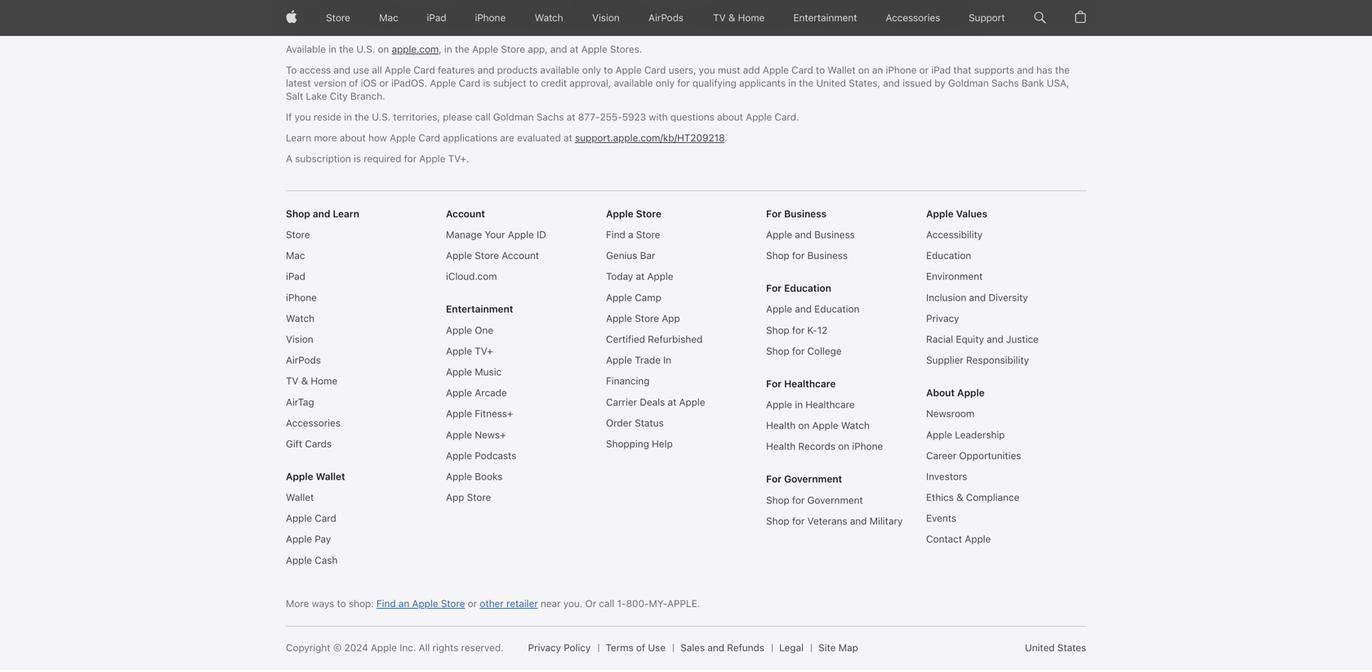 Task type: describe. For each thing, give the bounding box(es) containing it.
in right available
[[329, 43, 337, 55]]

in right ,
[[445, 43, 452, 55]]

health for health on apple watch
[[767, 420, 796, 432]]

apple card down territories,
[[390, 132, 440, 144]]

shop for shop for k-12
[[767, 324, 790, 336]]

apple right deals at the bottom of page
[[679, 396, 706, 408]]

terms
[[606, 642, 634, 654]]

the up features
[[455, 43, 470, 55]]

of inside list
[[637, 642, 646, 654]]

& for ethics
[[957, 492, 964, 503]]

an inside to access and use all apple card features and products available only to apple card users, you must add apple card to wallet on an iphone or ipad that supports and has the latest version of ios or ipados. apple card is subject to credit approval, available only for qualifying applicants in the united states, and issued by goldman sachs bank usa, salt lake city branch.
[[873, 64, 884, 76]]

for right the required
[[404, 153, 417, 165]]

the up use
[[339, 43, 354, 55]]

applicants
[[740, 77, 786, 89]]

at left the 877-
[[567, 111, 576, 123]]

compliance
[[967, 492, 1020, 503]]

apple and business link
[[767, 229, 855, 241]]

reside
[[314, 111, 341, 123]]

apple card down features
[[430, 77, 481, 89]]

ethics & compliance link
[[927, 492, 1020, 503]]

legal link
[[780, 641, 811, 654]]

and left diversity
[[970, 292, 986, 303]]

inclusion and diversity link
[[927, 292, 1029, 303]]

800-
[[626, 598, 649, 609]]

apple fitness+
[[446, 408, 514, 420]]

at right evaluated in the left top of the page
[[564, 132, 573, 144]]

support.apple.com/kb/ht209218
[[575, 132, 725, 144]]

the right applicants
[[799, 77, 814, 89]]

on down "apple in healthcare"
[[799, 420, 810, 432]]

a
[[286, 153, 293, 165]]

in inside list
[[795, 399, 803, 411]]

shopping help link
[[606, 438, 673, 450]]

store down your
[[475, 250, 499, 262]]

at right the today
[[636, 271, 645, 283]]

list for account
[[446, 228, 590, 283]]

retailer
[[507, 598, 538, 609]]

please
[[443, 111, 473, 123]]

apple up career
[[927, 429, 953, 441]]

and up the bank
[[1018, 64, 1034, 76]]

for for for education
[[767, 282, 782, 294]]

refunds
[[727, 642, 765, 654]]

iphone inside to access and use all apple card features and products available only to apple card users, you must add apple card to wallet on an iphone or ipad that supports and has the latest version of ios or ipados. apple card is subject to credit approval, available only for qualifying applicants in the united states, and issued by goldman sachs bank usa, salt lake city branch.
[[886, 64, 917, 76]]

tv
[[286, 375, 299, 387]]

.
[[725, 132, 728, 144]]

list for for education
[[767, 303, 910, 358]]

refurbished
[[648, 333, 703, 345]]

version
[[314, 77, 346, 89]]

apple camp
[[606, 292, 662, 303]]

shopping
[[606, 438, 649, 450]]

apple up a
[[606, 208, 634, 220]]

if you reside in the u.s. territories, please call goldman sachs at 877-255-5923 with questions about apple card.
[[286, 111, 800, 123]]

leadership
[[956, 429, 1005, 441]]

mac
[[286, 250, 305, 262]]

health records on iphone link
[[767, 441, 884, 452]]

1 horizontal spatial available
[[614, 77, 653, 89]]

ipad link
[[286, 271, 306, 283]]

watch link
[[286, 312, 315, 324]]

shop for shop and learn
[[286, 208, 310, 220]]

apple tv+
[[446, 345, 493, 357]]

store left other
[[441, 598, 465, 609]]

financing
[[606, 375, 650, 387]]

list for apple store
[[606, 228, 750, 451]]

use
[[353, 64, 369, 76]]

podcasts
[[475, 450, 517, 462]]

site
[[819, 642, 836, 654]]

apple up apple books
[[446, 450, 472, 462]]

justice
[[1007, 333, 1039, 345]]

for for for government
[[767, 473, 782, 485]]

apple up wallet link
[[286, 471, 313, 483]]

apple store
[[606, 208, 662, 220]]

store down camp
[[635, 312, 659, 324]]

sales and refunds link
[[681, 641, 772, 654]]

today at apple link
[[606, 271, 674, 283]]

0 vertical spatial u.s.
[[357, 43, 375, 55]]

military
[[870, 515, 903, 527]]

apple and education
[[767, 303, 860, 315]]

map
[[839, 642, 859, 654]]

shop for college link
[[767, 345, 842, 357]]

financing link
[[606, 375, 650, 387]]

0 horizontal spatial find
[[377, 598, 396, 609]]

apple card inside apple directory navigation
[[286, 513, 337, 524]]

racial equity and justice link
[[927, 333, 1039, 345]]

healthcare inside list
[[806, 399, 855, 411]]

1 vertical spatial account
[[502, 250, 539, 262]]

site map
[[819, 642, 859, 654]]

deals
[[640, 396, 665, 408]]

united states
[[1025, 642, 1087, 654]]

you.
[[564, 598, 583, 609]]

0 horizontal spatial iphone
[[286, 292, 317, 303]]

is inside to access and use all apple card features and products available only to apple card users, you must add apple card to wallet on an iphone or ipad that supports and has the latest version of ios or ipados. apple card is subject to credit approval, available only for qualifying applicants in the united states, and issued by goldman sachs bank usa, salt lake city branch.
[[483, 77, 491, 89]]

certified
[[606, 333, 646, 345]]

accessories link
[[286, 417, 341, 429]]

you inside to access and use all apple card features and products available only to apple card users, you must add apple card to wallet on an iphone or ipad that supports and has the latest version of ios or ipados. apple card is subject to credit approval, available only for qualifying applicants in the united states, and issued by goldman sachs bank usa, salt lake city branch.
[[699, 64, 716, 76]]

shop for veterans and military
[[767, 515, 903, 527]]

apple down "for business"
[[767, 229, 793, 241]]

0 vertical spatial available
[[541, 64, 580, 76]]

apple directory navigation
[[286, 191, 1087, 567]]

accessibility link
[[927, 229, 983, 241]]

a subscription is required for apple tv+.
[[286, 153, 469, 165]]

ipad image
[[427, 0, 447, 36]]

0 vertical spatial government
[[785, 473, 843, 485]]

wallet link
[[286, 492, 314, 503]]

1-
[[617, 598, 626, 609]]

order status link
[[606, 417, 664, 429]]

app
[[662, 312, 680, 324]]

apple books link
[[446, 471, 503, 483]]

at right deals at the bottom of page
[[668, 396, 677, 408]]

0 horizontal spatial learn
[[286, 132, 311, 144]]

apple left the inc.
[[371, 642, 397, 654]]

apple down the today
[[606, 292, 633, 303]]

apple stores.
[[582, 43, 642, 55]]

shopping help
[[606, 438, 673, 450]]

approval,
[[570, 77, 611, 89]]

camp
[[635, 292, 662, 303]]

store right a
[[636, 229, 661, 241]]

to right ways
[[337, 598, 346, 609]]

privacy for privacy link
[[927, 312, 960, 324]]

apple one
[[446, 324, 494, 336]]

2 vertical spatial or
[[468, 598, 477, 609]]

shop for shop for college
[[767, 345, 790, 357]]

list for about apple
[[927, 408, 1071, 546]]

mac image
[[379, 0, 398, 36]]

on down apple watch
[[839, 441, 850, 452]]

on inside to access and use all apple card features and products available only to apple card users, you must add apple card to wallet on an iphone or ipad that supports and has the latest version of ios or ipados. apple card is subject to credit approval, available only for qualifying applicants in the united states, and issued by goldman sachs bank usa, salt lake city branch.
[[859, 64, 870, 76]]

environment link
[[927, 271, 983, 283]]

store up find a store
[[636, 208, 662, 220]]

0 vertical spatial or
[[920, 64, 929, 76]]

policy
[[564, 642, 591, 654]]

& for tv
[[301, 375, 308, 387]]

and up shop for business "link"
[[795, 229, 812, 241]]

or
[[585, 598, 597, 609]]

tv & home link
[[286, 375, 338, 387]]

apple arcade
[[446, 387, 507, 399]]

opportunities
[[960, 450, 1022, 462]]

for for for healthcare
[[767, 378, 782, 390]]

site map link
[[819, 641, 866, 654]]

apple.com link
[[392, 43, 439, 55]]

health for health records on iphone
[[767, 441, 796, 452]]

and right sales
[[708, 642, 725, 654]]

apple up all
[[412, 598, 438, 609]]

store up 'mac' link in the top left of the page
[[286, 229, 310, 241]]

terms of use
[[606, 642, 666, 654]]

city
[[330, 90, 348, 102]]

to access and use all apple card features and products available only to apple card users, you must add apple card to wallet on an iphone or ipad that supports and has the latest version of ios or ipados. apple card is subject to credit approval, available only for qualifying applicants in the united states, and issued by goldman sachs bank usa, salt lake city branch.
[[286, 64, 1070, 102]]

apple up newsroom
[[958, 387, 985, 399]]

business for for
[[808, 250, 848, 262]]

accessories
[[286, 417, 341, 429]]

and up responsibility
[[987, 333, 1004, 345]]

usa,
[[1047, 77, 1070, 89]]

gift cards link
[[286, 438, 332, 450]]

and left "issued"
[[884, 77, 900, 89]]

equity
[[956, 333, 985, 345]]

and down "for education"
[[795, 303, 812, 315]]

2 vertical spatial education
[[815, 303, 860, 315]]

0 vertical spatial business
[[785, 208, 827, 220]]

required
[[364, 153, 402, 165]]

carrier deals at apple
[[606, 396, 706, 408]]

and up version
[[334, 64, 351, 76]]

watch image
[[535, 0, 564, 36]]

apple podcasts
[[446, 450, 517, 462]]

1 vertical spatial is
[[354, 153, 361, 165]]

list for copyright ©          2024      apple inc. all rights reserved.
[[528, 637, 871, 654]]

for for shop for government
[[793, 494, 805, 506]]

vision link
[[286, 333, 314, 345]]

manage your apple id
[[446, 229, 546, 241]]

0 horizontal spatial you
[[295, 111, 311, 123]]

for for shop for business
[[793, 250, 805, 262]]

and right app,
[[551, 43, 567, 55]]

apple card up applicants
[[763, 64, 814, 76]]

apple music
[[446, 366, 502, 378]]

0 vertical spatial education
[[927, 250, 972, 262]]

sales
[[681, 642, 705, 654]]

subject
[[493, 77, 527, 89]]

apple up "accessibility" link
[[927, 208, 954, 220]]

apple in healthcare
[[767, 399, 855, 411]]

rights
[[433, 642, 459, 654]]

privacy for privacy policy
[[528, 642, 561, 654]]



Task type: locate. For each thing, give the bounding box(es) containing it.
1 vertical spatial health
[[767, 441, 796, 452]]

are
[[500, 132, 515, 144]]

,
[[439, 43, 442, 55]]

privacy inside apple directory navigation
[[927, 312, 960, 324]]

airpods image
[[649, 0, 684, 36]]

iphone up 'watch' on the left
[[286, 292, 317, 303]]

list for apple values
[[927, 228, 1071, 367]]

1 health from the top
[[767, 420, 796, 432]]

0 horizontal spatial an
[[399, 598, 410, 609]]

1 horizontal spatial call
[[599, 598, 615, 609]]

©
[[333, 642, 342, 654]]

apple leadership
[[927, 429, 1005, 441]]

ipad up by
[[932, 64, 951, 76]]

1 horizontal spatial account
[[502, 250, 539, 262]]

0 vertical spatial an
[[873, 64, 884, 76]]

account
[[446, 208, 485, 220], [502, 250, 539, 262]]

0 horizontal spatial available
[[541, 64, 580, 76]]

inc.
[[400, 642, 416, 654]]

1 vertical spatial goldman
[[493, 111, 534, 123]]

1 horizontal spatial ipad
[[932, 64, 951, 76]]

united inside to access and use all apple card features and products available only to apple card users, you must add apple card to wallet on an iphone or ipad that supports and has the latest version of ios or ipados. apple card is subject to credit approval, available only for qualifying applicants in the united states, and issued by goldman sachs bank usa, salt lake city branch.
[[817, 77, 847, 89]]

iphone image
[[475, 0, 506, 36]]

home
[[311, 375, 338, 387]]

1 horizontal spatial wallet
[[316, 471, 345, 483]]

for healthcare
[[767, 378, 836, 390]]

sachs inside to access and use all apple card features and products available only to apple card users, you must add apple card to wallet on an iphone or ipad that supports and has the latest version of ios or ipados. apple card is subject to credit approval, available only for qualifying applicants in the united states, and issued by goldman sachs bank usa, salt lake city branch.
[[992, 77, 1020, 89]]

1 vertical spatial healthcare
[[806, 399, 855, 411]]

accessibility
[[927, 229, 983, 241]]

users,
[[669, 64, 697, 76]]

shop for government
[[767, 494, 863, 506]]

in down for healthcare
[[795, 399, 803, 411]]

tv and home image
[[713, 0, 766, 36]]

career opportunities
[[927, 450, 1022, 462]]

for up the apple and education link
[[767, 282, 782, 294]]

shop for government link
[[767, 494, 863, 506]]

iphone down apple watch
[[853, 441, 884, 452]]

to down the entertainment image at the right of page
[[816, 64, 825, 76]]

0 vertical spatial united
[[817, 77, 847, 89]]

privacy left policy
[[528, 642, 561, 654]]

list containing wallet
[[286, 491, 430, 567]]

0 vertical spatial only
[[582, 64, 601, 76]]

access
[[300, 64, 331, 76]]

for inside to access and use all apple card features and products available only to apple card users, you must add apple card to wallet on an iphone or ipad that supports and has the latest version of ios or ipados. apple card is subject to credit approval, available only for qualifying applicants in the united states, and issued by goldman sachs bank usa, salt lake city branch.
[[678, 77, 690, 89]]

0 vertical spatial you
[[699, 64, 716, 76]]

apple down manage
[[446, 250, 472, 262]]

must
[[718, 64, 741, 76]]

4 for from the top
[[767, 473, 782, 485]]

with
[[649, 111, 668, 123]]

0 horizontal spatial or
[[380, 77, 389, 89]]

wallet inside to access and use all apple card features and products available only to apple card users, you must add apple card to wallet on an iphone or ipad that supports and has the latest version of ios or ipados. apple card is subject to credit approval, available only for qualifying applicants in the united states, and issued by goldman sachs bank usa, salt lake city branch.
[[828, 64, 856, 76]]

privacy up the racial
[[927, 312, 960, 324]]

1 vertical spatial available
[[614, 77, 653, 89]]

0 vertical spatial sachs
[[992, 77, 1020, 89]]

apple store account link
[[446, 250, 539, 262]]

1 horizontal spatial find
[[606, 229, 626, 241]]

learn inside apple directory navigation
[[333, 208, 360, 220]]

3 for from the top
[[767, 378, 782, 390]]

0 horizontal spatial call
[[475, 111, 491, 123]]

apple trade in
[[606, 354, 672, 366]]

about left how
[[340, 132, 366, 144]]

0 vertical spatial iphone
[[886, 64, 917, 76]]

vision image
[[592, 0, 620, 36]]

you up the qualifying
[[699, 64, 716, 76]]

0 horizontal spatial sachs
[[537, 111, 564, 123]]

sachs up evaluated in the left top of the page
[[537, 111, 564, 123]]

1 vertical spatial government
[[808, 494, 863, 506]]

1 horizontal spatial goldman
[[949, 77, 989, 89]]

u.s. up how
[[372, 111, 391, 123]]

list for entertainment
[[446, 324, 590, 504]]

apple down for healthcare
[[767, 399, 793, 411]]

shop down "shop for k-12" link at the right of the page
[[767, 345, 790, 357]]

shop up "for education"
[[767, 250, 790, 262]]

0 vertical spatial ipad
[[932, 64, 951, 76]]

find a store
[[606, 229, 661, 241]]

order status
[[606, 417, 664, 429]]

1 horizontal spatial an
[[873, 64, 884, 76]]

and down subscription
[[313, 208, 330, 220]]

add
[[743, 64, 761, 76]]

1 vertical spatial iphone
[[286, 292, 317, 303]]

call
[[475, 111, 491, 123], [599, 598, 615, 609]]

investors
[[927, 471, 968, 483]]

states,
[[849, 77, 881, 89]]

supplier
[[927, 354, 964, 366]]

2 vertical spatial business
[[808, 250, 848, 262]]

for for shop for k-12
[[793, 324, 805, 336]]

1 horizontal spatial privacy
[[927, 312, 960, 324]]

1 for from the top
[[767, 208, 782, 220]]

shop for shop for business
[[767, 250, 790, 262]]

u.s.
[[357, 43, 375, 55], [372, 111, 391, 123]]

1 vertical spatial ipad
[[286, 271, 306, 283]]

and left military
[[851, 515, 867, 527]]

wallet up apple card link
[[286, 492, 314, 503]]

about apple
[[927, 387, 985, 399]]

shop down for government
[[767, 494, 790, 506]]

to
[[604, 64, 613, 76], [816, 64, 825, 76], [529, 77, 538, 89], [337, 598, 346, 609]]

privacy
[[927, 312, 960, 324], [528, 642, 561, 654]]

health down 'apple in healthcare' link
[[767, 420, 796, 432]]

store image
[[326, 0, 351, 36]]

1 vertical spatial or
[[380, 77, 389, 89]]

government inside list
[[808, 494, 863, 506]]

only up approval,
[[582, 64, 601, 76]]

0 horizontal spatial goldman
[[493, 111, 534, 123]]

apple card down apple stores.
[[616, 64, 666, 76]]

or up "issued"
[[920, 64, 929, 76]]

2 horizontal spatial or
[[920, 64, 929, 76]]

of down use
[[349, 77, 358, 89]]

0 horizontal spatial wallet
[[286, 492, 314, 503]]

list containing apple and education
[[767, 303, 910, 358]]

airpods
[[286, 354, 321, 366]]

or left other
[[468, 598, 477, 609]]

1 vertical spatial find
[[377, 598, 396, 609]]

list
[[286, 228, 430, 451], [446, 228, 590, 283], [606, 228, 750, 451], [767, 228, 910, 262], [927, 228, 1071, 367], [767, 303, 910, 358], [446, 324, 590, 504], [767, 398, 910, 453], [927, 408, 1071, 546], [286, 491, 430, 567], [767, 494, 910, 528], [528, 637, 871, 654]]

goldman up are
[[493, 111, 534, 123]]

in inside to access and use all apple card features and products available only to apple card users, you must add apple card to wallet on an iphone or ipad that supports and has the latest version of ios or ipados. apple card is subject to credit approval, available only for qualifying applicants in the united states, and issued by goldman sachs bank usa, salt lake city branch.
[[789, 77, 797, 89]]

1 vertical spatial &
[[957, 492, 964, 503]]

1 vertical spatial wallet
[[316, 471, 345, 483]]

0 vertical spatial goldman
[[949, 77, 989, 89]]

on up all
[[378, 43, 389, 55]]

apple podcasts link
[[446, 450, 517, 462]]

for down users,
[[678, 77, 690, 89]]

apple image
[[286, 0, 297, 36]]

1 horizontal spatial about
[[718, 111, 744, 123]]

apple right 'contact'
[[965, 533, 992, 545]]

2 health from the top
[[767, 441, 796, 452]]

call up applications
[[475, 111, 491, 123]]

college
[[808, 345, 842, 357]]

applications
[[443, 132, 498, 144]]

legal
[[780, 642, 804, 654]]

shop
[[286, 208, 310, 220], [767, 250, 790, 262], [767, 324, 790, 336], [767, 345, 790, 357], [767, 494, 790, 506], [767, 515, 790, 527]]

list containing privacy policy
[[528, 637, 871, 654]]

carrier
[[606, 396, 637, 408]]

states
[[1058, 642, 1087, 654]]

business down apple and business
[[808, 250, 848, 262]]

1 horizontal spatial united
[[1025, 642, 1055, 654]]

apple cash
[[286, 554, 338, 566]]

list containing manage your apple id
[[446, 228, 590, 283]]

1 horizontal spatial &
[[957, 492, 964, 503]]

business for and
[[815, 229, 855, 241]]

list containing find a store
[[606, 228, 750, 451]]

account up manage
[[446, 208, 485, 220]]

and down apple store
[[478, 64, 495, 76]]

list for shop and learn
[[286, 228, 430, 451]]

apple store
[[472, 43, 525, 55]]

apple up "shop for k-12" link at the right of the page
[[767, 303, 793, 315]]

the down the branch.
[[355, 111, 369, 123]]

0 vertical spatial wallet
[[828, 64, 856, 76]]

for down "shop for k-12" link at the right of the page
[[793, 345, 805, 357]]

near
[[541, 598, 561, 609]]

list containing apple in healthcare
[[767, 398, 910, 453]]

for
[[767, 208, 782, 220], [767, 282, 782, 294], [767, 378, 782, 390], [767, 473, 782, 485]]

1 horizontal spatial sachs
[[992, 77, 1020, 89]]

1 horizontal spatial is
[[483, 77, 491, 89]]

shop for business
[[767, 250, 848, 262]]

latest
[[286, 77, 311, 89]]

shop down shop for government
[[767, 515, 790, 527]]

responsibility
[[967, 354, 1030, 366]]

to down apple stores.
[[604, 64, 613, 76]]

united left states
[[1025, 642, 1055, 654]]

0 vertical spatial healthcare
[[785, 378, 836, 390]]

apple pay
[[286, 533, 331, 545]]

ipad inside list
[[286, 271, 306, 283]]

privacy policy
[[528, 642, 591, 654]]

1 vertical spatial you
[[295, 111, 311, 123]]

list containing newsroom
[[927, 408, 1071, 546]]

store link
[[286, 229, 310, 241]]

0 horizontal spatial account
[[446, 208, 485, 220]]

at right app,
[[570, 43, 579, 55]]

list for apple wallet
[[286, 491, 430, 567]]

healthcare up "apple in healthcare"
[[785, 378, 836, 390]]

or down all
[[380, 77, 389, 89]]

by
[[935, 77, 946, 89]]

career
[[927, 450, 957, 462]]

list for for business
[[767, 228, 910, 262]]

apple up camp
[[648, 271, 674, 283]]

1 vertical spatial about
[[340, 132, 366, 144]]

racial
[[927, 333, 954, 345]]

about up .
[[718, 111, 744, 123]]

1 vertical spatial sachs
[[537, 111, 564, 123]]

tv & home
[[286, 375, 338, 387]]

0 vertical spatial privacy
[[927, 312, 960, 324]]

list containing shop for government
[[767, 494, 910, 528]]

apple up certified
[[606, 312, 633, 324]]

0 vertical spatial health
[[767, 420, 796, 432]]

shop up store link
[[286, 208, 310, 220]]

list for for healthcare
[[767, 398, 910, 453]]

1 vertical spatial privacy
[[528, 642, 561, 654]]

1 vertical spatial of
[[637, 642, 646, 654]]

0 vertical spatial &
[[301, 375, 308, 387]]

inclusion and diversity
[[927, 292, 1029, 303]]

0 vertical spatial about
[[718, 111, 744, 123]]

0 horizontal spatial only
[[582, 64, 601, 76]]

for for shop for veterans and military
[[793, 515, 805, 527]]

for down apple and business
[[793, 250, 805, 262]]

list containing apple and business
[[767, 228, 910, 262]]

only down users,
[[656, 77, 675, 89]]

0 vertical spatial is
[[483, 77, 491, 89]]

united states link
[[1025, 641, 1087, 654]]

united left states,
[[817, 77, 847, 89]]

account down apple id at the left of page
[[502, 250, 539, 262]]

in right reside
[[344, 111, 352, 123]]

of left the use
[[637, 642, 646, 654]]

products
[[497, 64, 538, 76]]

shop for shop for veterans and military
[[767, 515, 790, 527]]

for down for government
[[793, 494, 805, 506]]

available up 5923
[[614, 77, 653, 89]]

supplier responsibility link
[[927, 354, 1030, 366]]

0 vertical spatial call
[[475, 111, 491, 123]]

1 vertical spatial an
[[399, 598, 410, 609]]

1 vertical spatial only
[[656, 77, 675, 89]]

is left the required
[[354, 153, 361, 165]]

list containing store
[[286, 228, 430, 451]]

0 horizontal spatial about
[[340, 132, 366, 144]]

to left credit
[[529, 77, 538, 89]]

apple trade in link
[[606, 354, 672, 366]]

list containing apple one
[[446, 324, 590, 504]]

for for shop for college
[[793, 345, 805, 357]]

1 horizontal spatial or
[[468, 598, 477, 609]]

0 horizontal spatial of
[[349, 77, 358, 89]]

2 vertical spatial wallet
[[286, 492, 314, 503]]

find inside apple directory navigation
[[606, 229, 626, 241]]

business
[[785, 208, 827, 220], [815, 229, 855, 241], [808, 250, 848, 262]]

shop for shop for government
[[767, 494, 790, 506]]

of inside to access and use all apple card features and products available only to apple card users, you must add apple card to wallet on an iphone or ipad that supports and has the latest version of ios or ipados. apple card is subject to credit approval, available only for qualifying applicants in the united states, and issued by goldman sachs bank usa, salt lake city branch.
[[349, 77, 358, 89]]

accessories image
[[886, 0, 941, 36]]

1 horizontal spatial learn
[[333, 208, 360, 220]]

2 for from the top
[[767, 282, 782, 294]]

united
[[817, 77, 847, 89], [1025, 642, 1055, 654]]

1 vertical spatial united
[[1025, 642, 1055, 654]]

2 horizontal spatial iphone
[[886, 64, 917, 76]]

ipados.
[[392, 77, 427, 89]]

ipad inside to access and use all apple card features and products available only to apple card users, you must add apple card to wallet on an iphone or ipad that supports and has the latest version of ios or ipados. apple card is subject to credit approval, available only for qualifying applicants in the united states, and issued by goldman sachs bank usa, salt lake city branch.
[[932, 64, 951, 76]]

2 horizontal spatial wallet
[[828, 64, 856, 76]]

airtag link
[[286, 396, 314, 408]]

0 horizontal spatial privacy
[[528, 642, 561, 654]]

order
[[606, 417, 632, 429]]

0 vertical spatial account
[[446, 208, 485, 220]]

1 vertical spatial u.s.
[[372, 111, 391, 123]]

apple card.
[[746, 111, 800, 123]]

1 vertical spatial business
[[815, 229, 855, 241]]

status
[[635, 417, 664, 429]]

vision
[[286, 333, 314, 345]]

1 horizontal spatial only
[[656, 77, 675, 89]]

branch.
[[351, 90, 385, 102]]

find left a
[[606, 229, 626, 241]]

u.s. up use
[[357, 43, 375, 55]]

entertainment image
[[795, 0, 858, 36]]

sachs down the supports
[[992, 77, 1020, 89]]

2 vertical spatial iphone
[[853, 441, 884, 452]]

the up usa,
[[1056, 64, 1070, 76]]

watch
[[286, 312, 315, 324]]

shop for k-12 link
[[767, 324, 828, 336]]

0 vertical spatial of
[[349, 77, 358, 89]]

list containing accessibility
[[927, 228, 1071, 367]]

0 vertical spatial find
[[606, 229, 626, 241]]

learn up a
[[286, 132, 311, 144]]

shop:
[[349, 598, 374, 609]]

0 horizontal spatial united
[[817, 77, 847, 89]]

career opportunities link
[[927, 450, 1022, 462]]

education up 12
[[815, 303, 860, 315]]

1 vertical spatial learn
[[333, 208, 360, 220]]

wallet inside list
[[286, 492, 314, 503]]

apple card
[[385, 64, 435, 76], [616, 64, 666, 76], [763, 64, 814, 76], [430, 77, 481, 89], [390, 132, 440, 144], [286, 513, 337, 524]]

& right tv
[[301, 375, 308, 387]]

education down "accessibility" link
[[927, 250, 972, 262]]

an up states,
[[873, 64, 884, 76]]

0 horizontal spatial &
[[301, 375, 308, 387]]

0 horizontal spatial ipad
[[286, 271, 306, 283]]

credit
[[541, 77, 567, 89]]

1 vertical spatial education
[[785, 282, 832, 294]]

877-
[[578, 111, 600, 123]]

apple pay link
[[286, 533, 331, 545]]

& right ethics
[[957, 492, 964, 503]]

business up shop for business "link"
[[815, 229, 855, 241]]

app store link
[[446, 492, 491, 503]]

more ways to shop: find an apple store or other retailer near you. or call 1-800-my-apple.
[[286, 598, 700, 609]]

1 horizontal spatial iphone
[[853, 441, 884, 452]]

genius bar link
[[606, 250, 656, 262]]

support image
[[970, 0, 1006, 36]]

for for for business
[[767, 208, 782, 220]]

1 horizontal spatial you
[[699, 64, 716, 76]]

goldman inside to access and use all apple card features and products available only to apple card users, you must add apple card to wallet on an iphone or ipad that supports and has the latest version of ios or ipados. apple card is subject to credit approval, available only for qualifying applicants in the united states, and issued by goldman sachs bank usa, salt lake city branch.
[[949, 77, 989, 89]]

education up apple and education
[[785, 282, 832, 294]]

1 horizontal spatial of
[[637, 642, 646, 654]]

0 horizontal spatial is
[[354, 153, 361, 165]]

icloud.com link
[[446, 271, 497, 283]]

1 vertical spatial call
[[599, 598, 615, 609]]

find an apple store link
[[377, 598, 465, 609]]

0 vertical spatial learn
[[286, 132, 311, 144]]

list for for government
[[767, 494, 910, 528]]

store
[[636, 208, 662, 220], [286, 229, 310, 241], [636, 229, 661, 241], [475, 250, 499, 262], [635, 312, 659, 324], [441, 598, 465, 609]]

apple card up the ipados. in the left top of the page
[[385, 64, 435, 76]]

in right applicants
[[789, 77, 797, 89]]

health left records
[[767, 441, 796, 452]]

copyright
[[286, 642, 331, 654]]



Task type: vqa. For each thing, say whether or not it's contained in the screenshot.
list containing Apple One
yes



